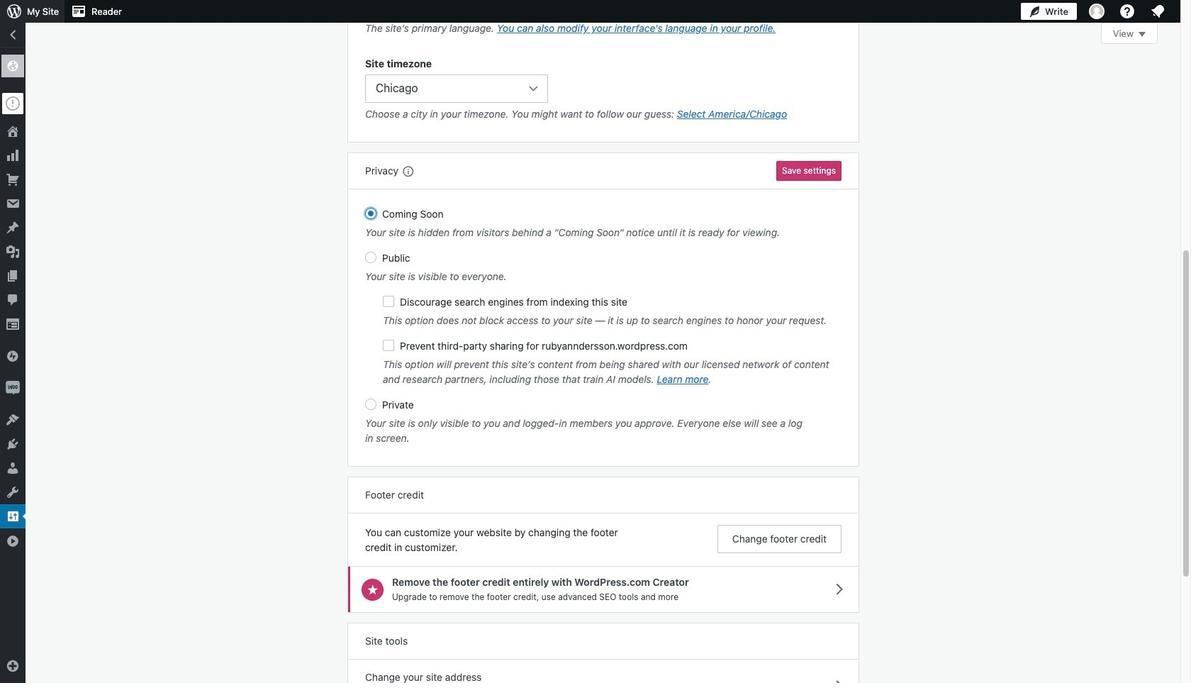 Task type: locate. For each thing, give the bounding box(es) containing it.
None radio
[[365, 252, 377, 263], [365, 399, 377, 410], [365, 252, 377, 263], [365, 399, 377, 410]]

0 vertical spatial group
[[365, 0, 842, 39]]

2 img image from the top
[[6, 381, 20, 395]]

img image
[[6, 349, 20, 363], [6, 381, 20, 395]]

0 vertical spatial img image
[[6, 349, 20, 363]]

None radio
[[365, 208, 377, 219]]

3 group from the top
[[365, 207, 842, 449]]

None checkbox
[[383, 296, 394, 307]]

group
[[365, 0, 842, 39], [365, 56, 842, 125], [365, 207, 842, 449]]

more information image
[[401, 165, 414, 177]]

1 vertical spatial group
[[365, 56, 842, 125]]

None checkbox
[[383, 340, 394, 351]]

1 vertical spatial img image
[[6, 381, 20, 395]]

2 vertical spatial group
[[365, 207, 842, 449]]

my profile image
[[1090, 4, 1105, 19]]



Task type: vqa. For each thing, say whether or not it's contained in the screenshot.
'group'
yes



Task type: describe. For each thing, give the bounding box(es) containing it.
none checkbox inside group
[[383, 296, 394, 307]]

1 img image from the top
[[6, 349, 20, 363]]

help image
[[1119, 3, 1136, 20]]

closed image
[[1139, 32, 1146, 37]]

2 group from the top
[[365, 56, 842, 125]]

manage your notifications image
[[1150, 3, 1167, 20]]

1 group from the top
[[365, 0, 842, 39]]



